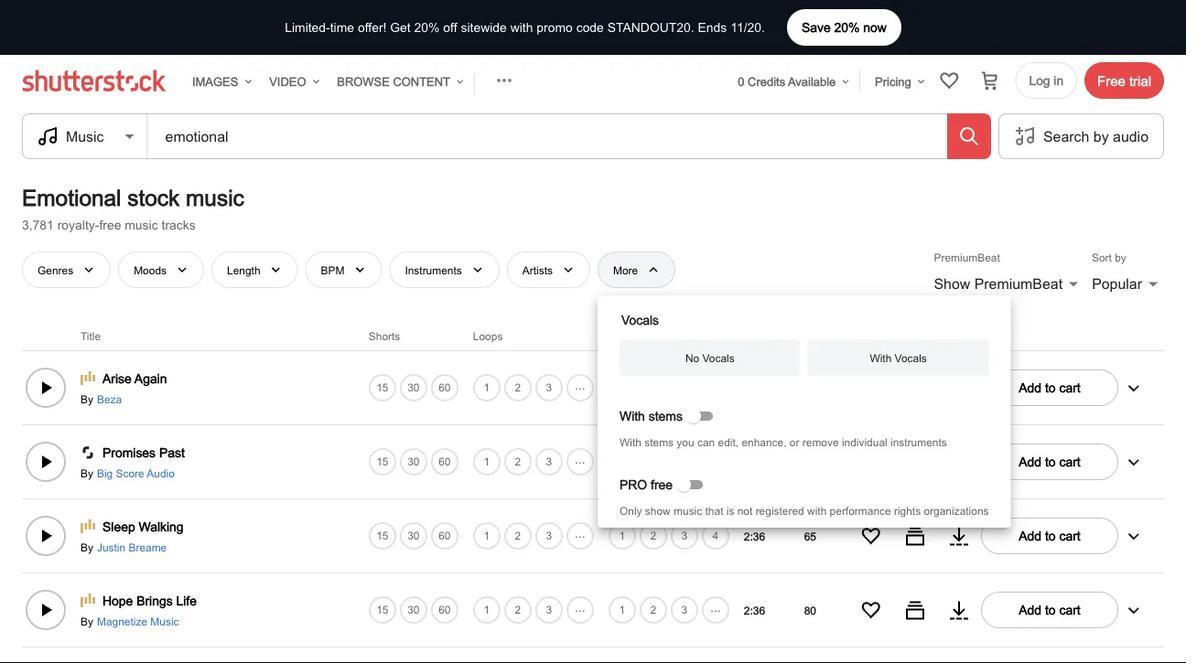 Task type: vqa. For each thing, say whether or not it's contained in the screenshot.
left Photos
no



Task type: locate. For each thing, give the bounding box(es) containing it.
by left magnetize
[[81, 615, 93, 628]]

instruments
[[405, 263, 462, 276]]

stems left you
[[645, 436, 674, 449]]

0 vertical spatial similar image
[[904, 377, 926, 399]]

2 cart from the top
[[1059, 454, 1081, 469]]

1 vertical spatial with
[[620, 409, 645, 424]]

20% left now
[[834, 20, 860, 35]]

... for arise again
[[575, 378, 585, 392]]

2 30 from the top
[[407, 456, 420, 468]]

2 horizontal spatial vocals
[[895, 351, 927, 364]]

bpm button
[[305, 251, 382, 288]]

2 vertical spatial with
[[620, 436, 642, 449]]

3 15 from the top
[[376, 530, 389, 542]]

pro free
[[620, 478, 673, 492]]

2 horizontal spatial music
[[674, 505, 702, 517]]

save image for hope brings life
[[860, 599, 882, 621]]

bpm right duration
[[798, 330, 822, 343]]

3 button
[[533, 446, 565, 478], [533, 595, 565, 626]]

bpm
[[321, 263, 345, 276], [798, 330, 822, 343]]

with down with stems
[[620, 436, 642, 449]]

3 by from the top
[[81, 541, 93, 554]]

save image for arise again
[[860, 377, 882, 399]]

1
[[484, 381, 490, 394], [484, 456, 490, 468], [484, 530, 490, 542], [619, 530, 625, 542], [484, 604, 490, 617], [619, 604, 625, 617]]

0 vertical spatial 3 button
[[533, 446, 565, 478]]

with for sitewide
[[510, 20, 533, 35]]

3 30 from the top
[[407, 530, 420, 542]]

3 cart from the top
[[1059, 529, 1081, 543]]

0 vertical spatial free
[[99, 217, 121, 232]]

1 3 button from the top
[[533, 446, 565, 478]]

rights
[[894, 505, 921, 517]]

0 horizontal spatial with
[[510, 20, 533, 35]]

4 cart from the top
[[1059, 603, 1081, 617]]

with for with stems you can edit, enhance, or remove individual instruments
[[620, 436, 642, 449]]

add to cart button for arise again
[[981, 370, 1118, 406]]

instruments button
[[389, 251, 500, 288]]

browse content link
[[330, 63, 467, 100]]

0 credits available
[[738, 74, 836, 88]]

1 similar image from the top
[[904, 451, 926, 473]]

length
[[227, 263, 260, 276]]

vocals for with vocals
[[895, 351, 927, 364]]

with up 65
[[807, 505, 827, 517]]

1 cart from the top
[[1059, 380, 1081, 395]]

only show music that is not registered with performance rights organizations
[[620, 505, 989, 517]]

4 add from the top
[[1019, 603, 1042, 617]]

hope brings life
[[103, 594, 197, 608]]

music up tracks
[[186, 185, 244, 211]]

offer!
[[358, 20, 387, 35]]

stock
[[127, 185, 180, 211]]

1 vertical spatial 3 button
[[533, 595, 565, 626]]

2 by from the top
[[81, 467, 93, 479]]

30 for hope brings life
[[407, 604, 420, 617]]

cart for arise again
[[1059, 380, 1081, 395]]

try image down with vocals button
[[948, 377, 970, 399]]

similar image left try icon
[[904, 599, 926, 621]]

... for promises past
[[575, 452, 585, 467]]

sleep walking link
[[103, 518, 184, 536]]

1 for hope brings life
[[484, 604, 490, 617]]

3 button for hope brings life
[[533, 595, 565, 626]]

similar image down instruments
[[904, 451, 926, 473]]

genres
[[38, 263, 73, 276]]

2 15 from the top
[[376, 456, 389, 468]]

4 60 from the top
[[439, 604, 451, 617]]

0 vertical spatial with
[[510, 20, 533, 35]]

1 save image from the top
[[860, 377, 882, 399]]

2 to from the top
[[1045, 454, 1056, 469]]

2:36 for ...
[[744, 604, 765, 617]]

2:36
[[744, 530, 765, 543], [744, 604, 765, 617]]

2 similar image from the top
[[904, 525, 926, 547]]

beza
[[97, 392, 122, 405]]

1 horizontal spatial free
[[651, 478, 673, 492]]

walking
[[139, 520, 184, 534]]

by for sleep
[[81, 541, 93, 554]]

registered
[[756, 505, 804, 517]]

1 similar image from the top
[[904, 377, 926, 399]]

log in
[[1029, 73, 1064, 88]]

1 vertical spatial try image
[[948, 525, 970, 547]]

score
[[116, 467, 144, 479]]

0 horizontal spatial 20%
[[414, 20, 440, 35]]

1 horizontal spatial with
[[807, 505, 827, 517]]

0 vertical spatial 2:36
[[744, 530, 765, 543]]

2 try image from the top
[[948, 525, 970, 547]]

30 for arise again
[[407, 381, 420, 394]]

music left that on the right
[[674, 505, 702, 517]]

loops
[[473, 330, 503, 343]]

vocals up instruments
[[895, 351, 927, 364]]

by big score audio
[[81, 467, 175, 479]]

... for hope brings life
[[575, 600, 585, 615]]

2 add to cart button from the top
[[981, 444, 1118, 480]]

by left beza
[[81, 392, 93, 405]]

with
[[870, 351, 892, 364], [620, 409, 645, 424], [620, 436, 642, 449]]

2 60 from the top
[[439, 456, 451, 468]]

that
[[705, 505, 724, 517]]

music down stock
[[125, 217, 158, 232]]

similar image down with vocals button
[[904, 377, 926, 399]]

3 save image from the top
[[860, 525, 882, 547]]

stems for with stems
[[649, 409, 683, 424]]

edit,
[[718, 436, 739, 449]]

1 add to cart from the top
[[1019, 380, 1081, 395]]

breame
[[129, 541, 167, 554]]

by left justin
[[81, 541, 93, 554]]

save image down performance
[[860, 525, 882, 547]]

with left promo
[[510, 20, 533, 35]]

music for only
[[674, 505, 702, 517]]

with vocals
[[870, 351, 927, 364]]

with inside button
[[870, 351, 892, 364]]

20%
[[834, 20, 860, 35], [414, 20, 440, 35]]

0 credits available link
[[731, 63, 852, 100]]

3 60 from the top
[[439, 530, 451, 542]]

by for hope
[[81, 615, 93, 628]]

1 vertical spatial stems
[[645, 436, 674, 449]]

add to cart button for hope brings life
[[981, 592, 1118, 629]]

4 30 from the top
[[407, 604, 420, 617]]

1 vertical spatial music
[[125, 217, 158, 232]]

available
[[788, 74, 836, 88]]

2 similar image from the top
[[904, 599, 926, 621]]

2:36 down not
[[744, 530, 765, 543]]

1 vertical spatial 2:36
[[744, 604, 765, 617]]

credits
[[748, 74, 785, 88]]

1 vertical spatial similar image
[[904, 525, 926, 547]]

1 by from the top
[[81, 392, 93, 405]]

1 add from the top
[[1019, 380, 1042, 395]]

1 horizontal spatial 20%
[[834, 20, 860, 35]]

get
[[390, 20, 411, 35]]

individual
[[842, 436, 888, 449]]

vocals right no
[[703, 351, 735, 364]]

free up show on the bottom right
[[651, 478, 673, 492]]

0 horizontal spatial bpm
[[321, 263, 345, 276]]

2 vertical spatial music
[[674, 505, 702, 517]]

time
[[330, 20, 354, 35]]

2 add to cart from the top
[[1019, 454, 1081, 469]]

3 add to cart from the top
[[1019, 529, 1081, 543]]

save 20% now link
[[787, 9, 901, 46]]

vocals inside with vocals button
[[895, 351, 927, 364]]

organizations
[[924, 505, 989, 517]]

3 add to cart button from the top
[[981, 518, 1118, 554]]

1 vertical spatial similar image
[[904, 599, 926, 621]]

promises past
[[103, 446, 185, 460]]

shutterstock image
[[22, 70, 170, 92]]

search image
[[958, 125, 980, 147]]

4 save image from the top
[[860, 599, 882, 621]]

1 for sleep walking
[[484, 530, 490, 542]]

bpm right "length" "button"
[[321, 263, 345, 276]]

2 add from the top
[[1019, 454, 1042, 469]]

cart image
[[979, 70, 1001, 92]]

1 for promises past
[[484, 456, 490, 468]]

1 add to cart button from the top
[[981, 370, 1118, 406]]

1 30 from the top
[[407, 381, 420, 394]]

free
[[99, 217, 121, 232], [651, 478, 673, 492]]

add to cart for arise again
[[1019, 380, 1081, 395]]

0 vertical spatial try image
[[948, 377, 970, 399]]

80
[[804, 604, 816, 617]]

3 add from the top
[[1019, 529, 1042, 543]]

20% left off
[[414, 20, 440, 35]]

try image
[[948, 377, 970, 399], [948, 525, 970, 547]]

vocals up stems
[[621, 313, 659, 327]]

video link
[[262, 63, 322, 100]]

3 to from the top
[[1045, 529, 1056, 543]]

save image down individual
[[860, 451, 882, 473]]

pricing link
[[868, 63, 928, 100]]

stems
[[609, 330, 639, 343]]

ends
[[698, 20, 727, 35]]

1 try image from the top
[[948, 377, 970, 399]]

1 vertical spatial bpm
[[798, 330, 822, 343]]

2 3 button from the top
[[533, 595, 565, 626]]

1 60 from the top
[[439, 381, 451, 394]]

by left big
[[81, 467, 93, 479]]

1 for arise again
[[484, 381, 490, 394]]

similar image for 4
[[904, 525, 926, 547]]

1 to from the top
[[1045, 380, 1056, 395]]

2 2:36 from the top
[[744, 604, 765, 617]]

with up pro
[[620, 409, 645, 424]]

save image down with vocals
[[860, 377, 882, 399]]

0 horizontal spatial vocals
[[621, 313, 659, 327]]

1 20% from the left
[[834, 20, 860, 35]]

20% inside save 20% now link
[[834, 20, 860, 35]]

0 vertical spatial bpm
[[321, 263, 345, 276]]

similar image
[[904, 377, 926, 399], [904, 525, 926, 547]]

magnetize
[[97, 615, 147, 628]]

stems up you
[[649, 409, 683, 424]]

with up individual
[[870, 351, 892, 364]]

2 for promises past
[[515, 456, 521, 468]]

save image right 80
[[860, 599, 882, 621]]

log
[[1029, 73, 1050, 88]]

vocals for no vocals
[[703, 351, 735, 364]]

add
[[1019, 380, 1042, 395], [1019, 454, 1042, 469], [1019, 529, 1042, 543], [1019, 603, 1042, 617]]

similar image
[[904, 451, 926, 473], [904, 599, 926, 621]]

add to cart for promises past
[[1019, 454, 1081, 469]]

4 15 from the top
[[376, 604, 389, 617]]

1 horizontal spatial music
[[186, 185, 244, 211]]

try image down the organizations
[[948, 525, 970, 547]]

similar image for hope brings life
[[904, 599, 926, 621]]

0 horizontal spatial free
[[99, 217, 121, 232]]

save image
[[860, 377, 882, 399], [860, 451, 882, 473], [860, 525, 882, 547], [860, 599, 882, 621]]

1 vertical spatial with
[[807, 505, 827, 517]]

1 15 from the top
[[376, 381, 389, 394]]

add for promises past
[[1019, 454, 1042, 469]]

cart for hope brings life
[[1059, 603, 1081, 617]]

add to cart for hope brings life
[[1019, 603, 1081, 617]]

4 to from the top
[[1045, 603, 1056, 617]]

royalty-
[[57, 217, 99, 232]]

add for sleep walking
[[1019, 529, 1042, 543]]

0 vertical spatial with
[[870, 351, 892, 364]]

performance
[[830, 505, 891, 517]]

with vocals button
[[808, 340, 989, 376]]

similar image down rights
[[904, 525, 926, 547]]

0 vertical spatial similar image
[[904, 451, 926, 473]]

with for with stems
[[620, 409, 645, 424]]

log in link
[[1016, 62, 1077, 99]]

1 vertical spatial free
[[651, 478, 673, 492]]

4 add to cart button from the top
[[981, 592, 1118, 629]]

2 20% from the left
[[414, 20, 440, 35]]

0 vertical spatial music
[[186, 185, 244, 211]]

2:36 left 80
[[744, 604, 765, 617]]

free down the emotional
[[99, 217, 121, 232]]

title
[[81, 330, 101, 343]]

limited-time offer! get 20% off sitewide with promo code standout20. ends 11/20.
[[285, 20, 765, 35]]

again
[[134, 371, 167, 386]]

or
[[790, 436, 799, 449]]

2 save image from the top
[[860, 451, 882, 473]]

add to cart button for sleep walking
[[981, 518, 1118, 554]]

with for with vocals
[[870, 351, 892, 364]]

1 2:36 from the top
[[744, 530, 765, 543]]

4 add to cart from the top
[[1019, 603, 1081, 617]]

in
[[1054, 73, 1064, 88]]

3
[[546, 381, 552, 394], [546, 455, 552, 468], [546, 530, 552, 542], [681, 530, 688, 542], [546, 603, 552, 616], [681, 604, 688, 617]]

4 by from the top
[[81, 615, 93, 628]]

similar image for promises past
[[904, 451, 926, 473]]

0 vertical spatial stems
[[649, 409, 683, 424]]

vocals inside the no vocals button
[[703, 351, 735, 364]]

2 for sleep walking
[[515, 530, 521, 542]]

with
[[510, 20, 533, 35], [807, 505, 827, 517]]

stems
[[649, 409, 683, 424], [645, 436, 674, 449]]

music for emotional
[[186, 185, 244, 211]]

promises
[[103, 446, 156, 460]]

1 horizontal spatial vocals
[[703, 351, 735, 364]]



Task type: describe. For each thing, give the bounding box(es) containing it.
to for promises past
[[1045, 454, 1056, 469]]

stems for with stems you can edit, enhance, or remove individual instruments
[[645, 436, 674, 449]]

overflow menu image
[[493, 70, 515, 92]]

enhance,
[[742, 436, 787, 449]]

15 for promises past
[[376, 456, 389, 468]]

standout20.
[[608, 20, 694, 35]]

by beza
[[81, 392, 122, 405]]

no vocals button
[[620, 340, 801, 376]]

audio
[[147, 467, 175, 479]]

3,781
[[22, 217, 54, 232]]

magnetize music link
[[93, 614, 179, 629]]

remove
[[802, 436, 839, 449]]

hope brings life link
[[103, 592, 197, 610]]

no
[[686, 351, 700, 364]]

audio
[[1113, 128, 1149, 145]]

free
[[1098, 73, 1126, 88]]

shorts
[[369, 330, 400, 343]]

2:36 for 4
[[744, 530, 765, 543]]

by magnetize music
[[81, 615, 179, 628]]

pricing
[[875, 74, 911, 88]]

search by audio button
[[999, 114, 1164, 158]]

more button
[[598, 251, 676, 288]]

30 for promises past
[[407, 456, 420, 468]]

brings
[[137, 594, 173, 608]]

moods
[[134, 263, 167, 276]]

artists
[[522, 263, 553, 276]]

you
[[677, 436, 694, 449]]

free trial
[[1098, 73, 1151, 88]]

promo
[[537, 20, 573, 35]]

search by audio
[[1043, 128, 1149, 145]]

emotional stock music 3,781 royalty-free music tracks
[[22, 185, 244, 232]]

60 button
[[429, 372, 460, 403]]

off
[[443, 20, 457, 35]]

add for arise again
[[1019, 380, 1042, 395]]

15 for arise again
[[376, 381, 389, 394]]

15 for sleep walking
[[376, 530, 389, 542]]

is
[[727, 505, 734, 517]]

big score audio link
[[93, 466, 175, 480]]

30 for sleep walking
[[407, 530, 420, 542]]

sleep walking
[[103, 520, 184, 534]]

past
[[159, 446, 185, 460]]

code
[[576, 20, 604, 35]]

add to cart for sleep walking
[[1019, 529, 1081, 543]]

arise again link
[[103, 370, 167, 388]]

add to cart button for promises past
[[981, 444, 1118, 480]]

try image
[[948, 599, 970, 621]]

now
[[863, 20, 887, 35]]

free trial button
[[1085, 62, 1164, 99]]

moods button
[[118, 251, 204, 288]]

by justin breame
[[81, 541, 167, 554]]

60 for sleep walking
[[439, 530, 451, 542]]

by for arise
[[81, 392, 93, 405]]

0 horizontal spatial music
[[125, 217, 158, 232]]

justin breame link
[[93, 540, 167, 554]]

duration
[[744, 330, 785, 343]]

0
[[738, 74, 745, 88]]

to for arise again
[[1045, 380, 1056, 395]]

11/20.
[[731, 20, 765, 35]]

60 for hope brings life
[[439, 604, 451, 617]]

to for sleep walking
[[1045, 529, 1056, 543]]

no vocals
[[686, 351, 735, 364]]

video
[[269, 74, 306, 88]]

with for registered
[[807, 505, 827, 517]]

similar image for ...
[[904, 377, 926, 399]]

bpm inside button
[[321, 263, 345, 276]]

1 horizontal spatial bpm
[[798, 330, 822, 343]]

save
[[802, 20, 831, 35]]

3 button for promises past
[[533, 446, 565, 478]]

60 for promises past
[[439, 456, 451, 468]]

cart for promises past
[[1059, 454, 1081, 469]]

browse content
[[337, 74, 450, 88]]

big
[[97, 467, 113, 479]]

instruments
[[891, 436, 947, 449]]

with stems you can edit, enhance, or remove individual instruments
[[620, 436, 947, 449]]

only
[[620, 505, 642, 517]]

artists button
[[507, 251, 590, 288]]

trial
[[1129, 73, 1151, 88]]

save image for promises past
[[860, 451, 882, 473]]

free inside emotional stock music 3,781 royalty-free music tracks
[[99, 217, 121, 232]]

justin
[[97, 541, 126, 554]]

try image for 4
[[948, 525, 970, 547]]

genres button
[[22, 251, 111, 288]]

to for hope brings life
[[1045, 603, 1056, 617]]

life
[[176, 594, 197, 608]]

images link
[[185, 63, 255, 100]]

by for promises
[[81, 467, 93, 479]]

arise again
[[103, 371, 167, 386]]

65
[[804, 530, 816, 543]]

collections image
[[939, 70, 961, 92]]

limited-
[[285, 20, 330, 35]]

2 for hope brings life
[[515, 604, 521, 617]]

can
[[697, 436, 715, 449]]

try image for ...
[[948, 377, 970, 399]]

... for sleep walking
[[575, 526, 585, 541]]

tracks
[[162, 217, 196, 232]]

4
[[713, 530, 719, 542]]

hope
[[103, 594, 133, 608]]

60 inside "button"
[[439, 381, 451, 394]]

add for hope brings life
[[1019, 603, 1042, 617]]

save image for sleep walking
[[860, 525, 882, 547]]

pro
[[620, 478, 647, 492]]

length button
[[211, 251, 298, 288]]

more
[[613, 263, 638, 276]]

15 for hope brings life
[[376, 604, 389, 617]]

cart for sleep walking
[[1059, 529, 1081, 543]]

with stems
[[620, 409, 683, 424]]

2 for arise again
[[515, 381, 521, 394]]



